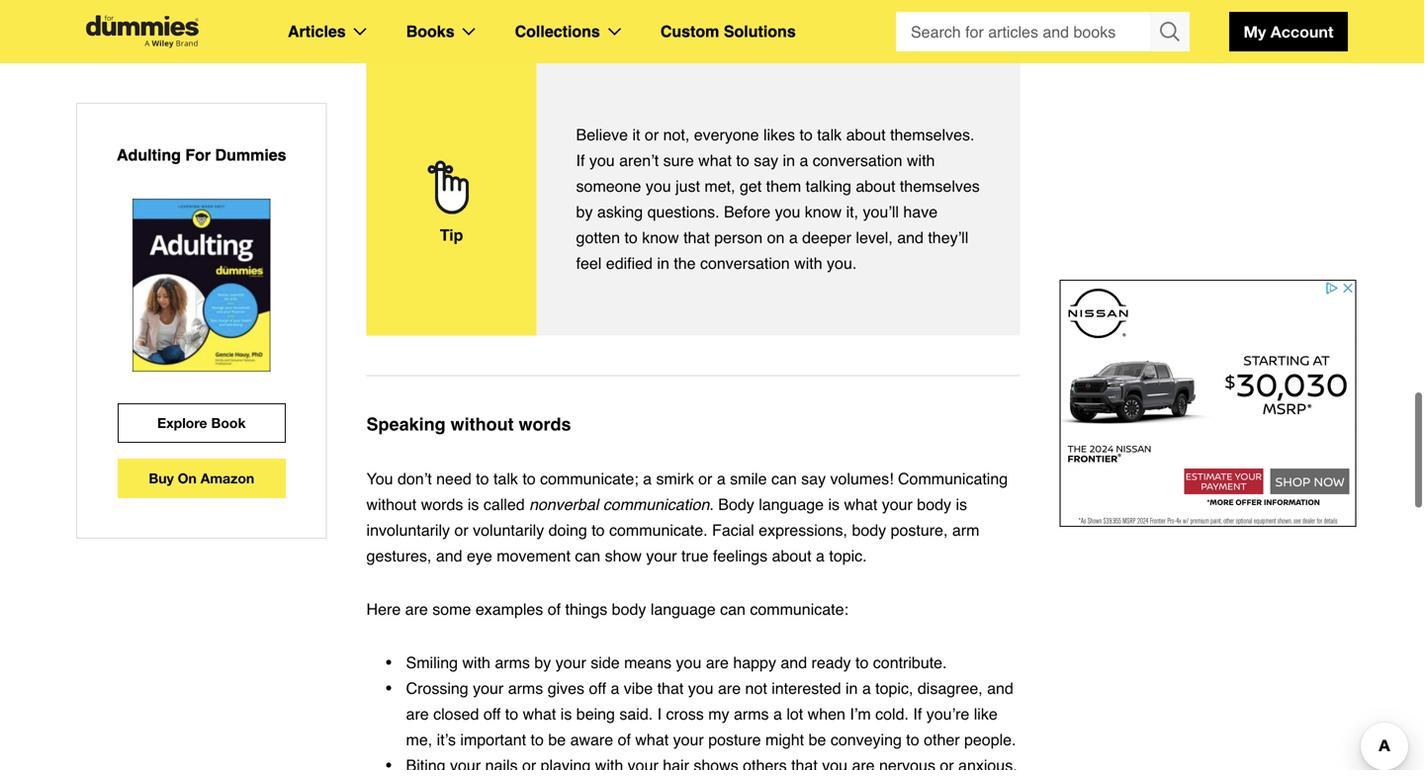 Task type: locate. For each thing, give the bounding box(es) containing it.
1 horizontal spatial body
[[852, 521, 887, 540]]

0 horizontal spatial without
[[367, 496, 417, 514]]

say down likes
[[754, 151, 779, 170]]

is left called
[[468, 496, 479, 514]]

means
[[624, 654, 672, 672]]

is inside smiling with arms by your side means you are happy and ready to contribute. crossing your arms gives off a vibe that you are not interested in a topic, disagree, and are closed off to what is being said. i cross my arms a lot when i'm cold. if you're like me, it's important to be aware of what your posture might be conveying to other people.
[[561, 705, 572, 724]]

1 vertical spatial off
[[484, 705, 501, 724]]

you left just
[[646, 177, 671, 195]]

1 horizontal spatial talk
[[817, 126, 842, 144]]

you.
[[827, 254, 857, 273]]

you right means
[[676, 654, 702, 672]]

say left volumes!
[[801, 470, 826, 488]]

themselves.
[[890, 126, 975, 144]]

group
[[896, 12, 1190, 51]]

to inside . body language is what your body is involuntarily or voluntarily doing to communicate. facial expressions, body posture, arm gestures, and eye movement can show your true feelings about a topic.
[[592, 521, 605, 540]]

know up deeper
[[805, 203, 842, 221]]

your up the posture,
[[882, 496, 913, 514]]

you
[[367, 470, 393, 488]]

conversation
[[813, 151, 903, 170], [700, 254, 790, 273]]

and down have
[[897, 228, 924, 247]]

0 vertical spatial by
[[576, 203, 593, 221]]

2 vertical spatial in
[[846, 680, 858, 698]]

it,
[[846, 203, 859, 221]]

0 vertical spatial with
[[907, 151, 935, 170]]

0 vertical spatial or
[[645, 126, 659, 144]]

what up the met,
[[699, 151, 732, 170]]

0 horizontal spatial by
[[535, 654, 551, 672]]

2 be from the left
[[809, 731, 826, 749]]

here are some examples of things body language can communicate:
[[367, 600, 849, 619]]

if inside smiling with arms by your side means you are happy and ready to contribute. crossing your arms gives off a vibe that you are not interested in a topic, disagree, and are closed off to what is being said. i cross my arms a lot when i'm cold. if you're like me, it's important to be aware of what your posture might be conveying to other people.
[[913, 705, 922, 724]]

and up interested
[[781, 654, 807, 672]]

words up communicate;
[[519, 414, 571, 435]]

posture,
[[891, 521, 948, 540]]

language down true
[[651, 600, 716, 619]]

1 horizontal spatial in
[[783, 151, 795, 170]]

without
[[451, 414, 514, 435], [367, 496, 417, 514]]

0 vertical spatial off
[[589, 680, 606, 698]]

can down doing
[[575, 547, 601, 565]]

is down gives
[[561, 705, 572, 724]]

if down "believe"
[[576, 151, 585, 170]]

off up being
[[589, 680, 606, 698]]

without up need
[[451, 414, 514, 435]]

in left 'the'
[[657, 254, 670, 273]]

0 vertical spatial talk
[[817, 126, 842, 144]]

0 vertical spatial in
[[783, 151, 795, 170]]

1 horizontal spatial by
[[576, 203, 593, 221]]

by
[[576, 203, 593, 221], [535, 654, 551, 672]]

before
[[724, 203, 771, 221]]

communicating
[[898, 470, 1008, 488]]

level,
[[856, 228, 893, 247]]

talk inside you don't need to talk to communicate; a smirk or a smile can say volumes! communicating without words is called
[[494, 470, 518, 488]]

about up you'll
[[856, 177, 896, 195]]

likes
[[764, 126, 795, 144]]

if right "cold."
[[913, 705, 922, 724]]

close this dialog image
[[1395, 690, 1415, 710]]

or right "it" on the top left of page
[[645, 126, 659, 144]]

gestures,
[[367, 547, 432, 565]]

your
[[882, 496, 913, 514], [646, 547, 677, 565], [556, 654, 586, 672], [473, 680, 504, 698], [673, 731, 704, 749]]

or inside you don't need to talk to communicate; a smirk or a smile can say volumes! communicating without words is called
[[699, 470, 713, 488]]

0 vertical spatial can
[[772, 470, 797, 488]]

say
[[754, 151, 779, 170], [801, 470, 826, 488]]

in up i'm
[[846, 680, 858, 698]]

what down volumes!
[[844, 496, 878, 514]]

say inside believe it or not, everyone likes to talk about themselves. if you aren't sure what to say in a conversation with someone you just met, get them talking about themselves by asking questions. before you know it, you'll have gotten to know that person on a deeper level, and they'll feel edified in the conversation with you.
[[754, 151, 779, 170]]

know down questions. in the top of the page
[[642, 228, 679, 247]]

or up eye
[[455, 521, 469, 540]]

be down when
[[809, 731, 826, 749]]

say inside you don't need to talk to communicate; a smirk or a smile can say volumes! communicating without words is called
[[801, 470, 826, 488]]

are left happy
[[706, 654, 729, 672]]

off up important
[[484, 705, 501, 724]]

person
[[714, 228, 763, 247]]

0 vertical spatial words
[[519, 414, 571, 435]]

1 horizontal spatial can
[[720, 600, 746, 619]]

1 horizontal spatial know
[[805, 203, 842, 221]]

logo image
[[76, 15, 209, 48]]

my
[[709, 705, 730, 724]]

and left eye
[[436, 547, 462, 565]]

your up closed
[[473, 680, 504, 698]]

1 vertical spatial can
[[575, 547, 601, 565]]

about up talking
[[846, 126, 886, 144]]

2 horizontal spatial can
[[772, 470, 797, 488]]

conversation up talking
[[813, 151, 903, 170]]

you're
[[927, 705, 970, 724]]

sure
[[663, 151, 694, 170]]

by inside smiling with arms by your side means you are happy and ready to contribute. crossing your arms gives off a vibe that you are not interested in a topic, disagree, and are closed off to what is being said. i cross my arms a lot when i'm cold. if you're like me, it's important to be aware of what your posture might be conveying to other people.
[[535, 654, 551, 672]]

believe it or not, everyone likes to talk about themselves. if you aren't sure what to say in a conversation with someone you just met, get them talking about themselves by asking questions. before you know it, you'll have gotten to know that person on a deeper level, and they'll feel edified in the conversation with you.
[[576, 126, 980, 273]]

with down themselves.
[[907, 151, 935, 170]]

to up get
[[736, 151, 750, 170]]

articles
[[288, 22, 346, 41]]

adulting for dummies
[[117, 146, 286, 164]]

1 vertical spatial body
[[852, 521, 887, 540]]

open article categories image
[[354, 28, 367, 36]]

in
[[783, 151, 795, 170], [657, 254, 670, 273], [846, 680, 858, 698]]

crossing
[[406, 680, 469, 698]]

1 vertical spatial or
[[699, 470, 713, 488]]

0 horizontal spatial be
[[548, 731, 566, 749]]

a left vibe
[[611, 680, 620, 698]]

2 vertical spatial about
[[772, 547, 812, 565]]

with right the smiling
[[462, 654, 491, 672]]

0 horizontal spatial language
[[651, 600, 716, 619]]

to right important
[[531, 731, 544, 749]]

2 vertical spatial body
[[612, 600, 646, 619]]

or up . at the bottom of the page
[[699, 470, 713, 488]]

1 vertical spatial about
[[856, 177, 896, 195]]

deeper
[[802, 228, 852, 247]]

without inside you don't need to talk to communicate; a smirk or a smile can say volumes! communicating without words is called
[[367, 496, 417, 514]]

2 vertical spatial with
[[462, 654, 491, 672]]

to right need
[[476, 470, 489, 488]]

be left aware
[[548, 731, 566, 749]]

people.
[[965, 731, 1016, 749]]

believe
[[576, 126, 628, 144]]

conversation down the person
[[700, 254, 790, 273]]

on
[[178, 470, 197, 487]]

2 vertical spatial arms
[[734, 705, 769, 724]]

1 vertical spatial talk
[[494, 470, 518, 488]]

speaking without words
[[367, 414, 571, 435]]

in up them
[[783, 151, 795, 170]]

1 horizontal spatial say
[[801, 470, 826, 488]]

you
[[589, 151, 615, 170], [646, 177, 671, 195], [775, 203, 801, 221], [676, 654, 702, 672], [688, 680, 714, 698]]

eye
[[467, 547, 492, 565]]

your down cross
[[673, 731, 704, 749]]

0 horizontal spatial say
[[754, 151, 779, 170]]

0 vertical spatial if
[[576, 151, 585, 170]]

1 vertical spatial words
[[421, 496, 463, 514]]

0 horizontal spatial conversation
[[700, 254, 790, 273]]

1 vertical spatial say
[[801, 470, 826, 488]]

1 horizontal spatial be
[[809, 731, 826, 749]]

of down said.
[[618, 731, 631, 749]]

and inside . body language is what your body is involuntarily or voluntarily doing to communicate. facial expressions, body posture, arm gestures, and eye movement can show your true feelings about a topic.
[[436, 547, 462, 565]]

you down them
[[775, 203, 801, 221]]

them
[[766, 177, 802, 195]]

to right likes
[[800, 126, 813, 144]]

communication
[[603, 496, 710, 514]]

a up communication
[[643, 470, 652, 488]]

body up topic.
[[852, 521, 887, 540]]

can inside . body language is what your body is involuntarily or voluntarily doing to communicate. facial expressions, body posture, arm gestures, and eye movement can show your true feelings about a topic.
[[575, 547, 601, 565]]

communicate.
[[609, 521, 708, 540]]

body for here are some examples of things body language can communicate:
[[612, 600, 646, 619]]

of left "things"
[[548, 600, 561, 619]]

1 vertical spatial if
[[913, 705, 922, 724]]

by up gives
[[535, 654, 551, 672]]

0 horizontal spatial talk
[[494, 470, 518, 488]]

without down "you"
[[367, 496, 417, 514]]

advertisement element
[[1060, 280, 1357, 527]]

body up the posture,
[[917, 496, 952, 514]]

0 vertical spatial language
[[759, 496, 824, 514]]

happy
[[733, 654, 777, 672]]

0 horizontal spatial with
[[462, 654, 491, 672]]

questions.
[[648, 203, 720, 221]]

2 horizontal spatial body
[[917, 496, 952, 514]]

1 vertical spatial know
[[642, 228, 679, 247]]

closed
[[433, 705, 479, 724]]

involuntarily
[[367, 521, 450, 540]]

language up the expressions, on the bottom right of page
[[759, 496, 824, 514]]

1 vertical spatial with
[[795, 254, 823, 273]]

talk up called
[[494, 470, 518, 488]]

to right doing
[[592, 521, 605, 540]]

0 horizontal spatial body
[[612, 600, 646, 619]]

gotten
[[576, 228, 620, 247]]

not
[[745, 680, 767, 698]]

1 vertical spatial without
[[367, 496, 417, 514]]

arms down "examples"
[[495, 654, 530, 672]]

buy on amazon
[[149, 470, 254, 487]]

things
[[565, 600, 608, 619]]

are
[[405, 600, 428, 619], [706, 654, 729, 672], [718, 680, 741, 698], [406, 705, 429, 724]]

what
[[699, 151, 732, 170], [844, 496, 878, 514], [523, 705, 556, 724], [635, 731, 669, 749]]

0 vertical spatial body
[[917, 496, 952, 514]]

0 vertical spatial about
[[846, 126, 886, 144]]

or inside . body language is what your body is involuntarily or voluntarily doing to communicate. facial expressions, body posture, arm gestures, and eye movement can show your true feelings about a topic.
[[455, 521, 469, 540]]

that up i
[[657, 680, 684, 698]]

not,
[[663, 126, 690, 144]]

2 horizontal spatial in
[[846, 680, 858, 698]]

1 vertical spatial arms
[[508, 680, 543, 698]]

if inside believe it or not, everyone likes to talk about themselves. if you aren't sure what to say in a conversation with someone you just met, get them talking about themselves by asking questions. before you know it, you'll have gotten to know that person on a deeper level, and they'll feel edified in the conversation with you.
[[576, 151, 585, 170]]

buy on amazon link
[[117, 459, 286, 499]]

1 horizontal spatial off
[[589, 680, 606, 698]]

0 horizontal spatial can
[[575, 547, 601, 565]]

collections
[[515, 22, 600, 41]]

1 horizontal spatial language
[[759, 496, 824, 514]]

what down gives
[[523, 705, 556, 724]]

everyone
[[694, 126, 759, 144]]

some
[[433, 600, 471, 619]]

2 vertical spatial or
[[455, 521, 469, 540]]

1 horizontal spatial conversation
[[813, 151, 903, 170]]

about inside . body language is what your body is involuntarily or voluntarily doing to communicate. facial expressions, body posture, arm gestures, and eye movement can show your true feelings about a topic.
[[772, 547, 812, 565]]

are right here
[[405, 600, 428, 619]]

that up 'the'
[[684, 228, 710, 247]]

0 horizontal spatial if
[[576, 151, 585, 170]]

1 horizontal spatial words
[[519, 414, 571, 435]]

0 horizontal spatial in
[[657, 254, 670, 273]]

can right smile
[[772, 470, 797, 488]]

. body language is what your body is involuntarily or voluntarily doing to communicate. facial expressions, body posture, arm gestures, and eye movement can show your true feelings about a topic.
[[367, 496, 980, 565]]

body right "things"
[[612, 600, 646, 619]]

words
[[519, 414, 571, 435], [421, 496, 463, 514]]

feel
[[576, 254, 602, 273]]

explore
[[157, 415, 207, 431]]

to
[[800, 126, 813, 144], [736, 151, 750, 170], [625, 228, 638, 247], [476, 470, 489, 488], [523, 470, 536, 488], [592, 521, 605, 540], [856, 654, 869, 672], [505, 705, 518, 724], [531, 731, 544, 749], [906, 731, 920, 749]]

arms down not
[[734, 705, 769, 724]]

you up cross
[[688, 680, 714, 698]]

other
[[924, 731, 960, 749]]

about down the expressions, on the bottom right of page
[[772, 547, 812, 565]]

0 horizontal spatial words
[[421, 496, 463, 514]]

important
[[460, 731, 526, 749]]

with down deeper
[[795, 254, 823, 273]]

talk right likes
[[817, 126, 842, 144]]

1 vertical spatial that
[[657, 680, 684, 698]]

if
[[576, 151, 585, 170], [913, 705, 922, 724]]

0 horizontal spatial or
[[455, 521, 469, 540]]

my account link
[[1230, 12, 1348, 51]]

1 horizontal spatial with
[[795, 254, 823, 273]]

words down need
[[421, 496, 463, 514]]

can down feelings
[[720, 600, 746, 619]]

with
[[907, 151, 935, 170], [795, 254, 823, 273], [462, 654, 491, 672]]

0 vertical spatial say
[[754, 151, 779, 170]]

1 horizontal spatial or
[[645, 126, 659, 144]]

2 horizontal spatial or
[[699, 470, 713, 488]]

1 horizontal spatial if
[[913, 705, 922, 724]]

language
[[759, 496, 824, 514], [651, 600, 716, 619]]

1 vertical spatial of
[[618, 731, 631, 749]]

open book categories image
[[463, 28, 475, 36]]

1 horizontal spatial without
[[451, 414, 514, 435]]

conveying
[[831, 731, 902, 749]]

is up arm
[[956, 496, 968, 514]]

my account
[[1244, 22, 1334, 41]]

by up gotten
[[576, 203, 593, 221]]

are left not
[[718, 680, 741, 698]]

it's
[[437, 731, 456, 749]]

get
[[740, 177, 762, 195]]

1 vertical spatial by
[[535, 654, 551, 672]]

1 horizontal spatial of
[[618, 731, 631, 749]]

vibe
[[624, 680, 653, 698]]

0 horizontal spatial of
[[548, 600, 561, 619]]

aware
[[570, 731, 613, 749]]

or
[[645, 126, 659, 144], [699, 470, 713, 488], [455, 521, 469, 540]]

0 vertical spatial that
[[684, 228, 710, 247]]

arms left gives
[[508, 680, 543, 698]]

body
[[917, 496, 952, 514], [852, 521, 887, 540], [612, 600, 646, 619]]

a left topic.
[[816, 547, 825, 565]]



Task type: describe. For each thing, give the bounding box(es) containing it.
0 vertical spatial of
[[548, 600, 561, 619]]

called
[[484, 496, 525, 514]]

are up the me,
[[406, 705, 429, 724]]

about for to
[[856, 177, 896, 195]]

asking
[[597, 203, 643, 221]]

nonverbal communication
[[529, 496, 710, 514]]

posture
[[709, 731, 761, 749]]

or for smile
[[699, 470, 713, 488]]

here
[[367, 600, 401, 619]]

smile
[[730, 470, 767, 488]]

feelings
[[713, 547, 768, 565]]

2 horizontal spatial with
[[907, 151, 935, 170]]

and inside believe it or not, everyone likes to talk about themselves. if you aren't sure what to say in a conversation with someone you just met, get them talking about themselves by asking questions. before you know it, you'll have gotten to know that person on a deeper level, and they'll feel edified in the conversation with you.
[[897, 228, 924, 247]]

of inside smiling with arms by your side means you are happy and ready to contribute. crossing your arms gives off a vibe that you are not interested in a topic, disagree, and are closed off to what is being said. i cross my arms a lot when i'm cold. if you're like me, it's important to be aware of what your posture might be conveying to other people.
[[618, 731, 631, 749]]

about for body
[[772, 547, 812, 565]]

open collections list image
[[608, 28, 621, 36]]

with inside smiling with arms by your side means you are happy and ready to contribute. crossing your arms gives off a vibe that you are not interested in a topic, disagree, and are closed off to what is being said. i cross my arms a lot when i'm cold. if you're like me, it's important to be aware of what your posture might be conveying to other people.
[[462, 654, 491, 672]]

communicate:
[[750, 600, 849, 619]]

voluntarily
[[473, 521, 544, 540]]

your down the communicate.
[[646, 547, 677, 565]]

like
[[974, 705, 998, 724]]

a left smile
[[717, 470, 726, 488]]

themselves
[[900, 177, 980, 195]]

the
[[674, 254, 696, 273]]

1 vertical spatial language
[[651, 600, 716, 619]]

a right on
[[789, 228, 798, 247]]

to right ready
[[856, 654, 869, 672]]

just
[[676, 177, 700, 195]]

words inside you don't need to talk to communicate; a smirk or a smile can say volumes! communicating without words is called
[[421, 496, 463, 514]]

they'll
[[928, 228, 969, 247]]

is inside you don't need to talk to communicate; a smirk or a smile can say volumes! communicating without words is called
[[468, 496, 479, 514]]

a left the lot
[[774, 705, 782, 724]]

communicate;
[[540, 470, 639, 488]]

cold.
[[876, 705, 909, 724]]

Search for articles and books text field
[[896, 12, 1153, 51]]

talking
[[806, 177, 852, 195]]

or inside believe it or not, everyone likes to talk about themselves. if you aren't sure what to say in a conversation with someone you just met, get them talking about themselves by asking questions. before you know it, you'll have gotten to know that person on a deeper level, and they'll feel edified in the conversation with you.
[[645, 126, 659, 144]]

someone
[[576, 177, 641, 195]]

0 vertical spatial without
[[451, 414, 514, 435]]

my
[[1244, 22, 1267, 41]]

that inside smiling with arms by your side means you are happy and ready to contribute. crossing your arms gives off a vibe that you are not interested in a topic, disagree, and are closed off to what is being said. i cross my arms a lot when i'm cold. if you're like me, it's important to be aware of what your posture might be conveying to other people.
[[657, 680, 684, 698]]

amazon
[[201, 470, 254, 487]]

is down volumes!
[[828, 496, 840, 514]]

0 horizontal spatial know
[[642, 228, 679, 247]]

true
[[682, 547, 709, 565]]

book image image
[[133, 199, 270, 372]]

a up i'm
[[862, 680, 871, 698]]

explore book link
[[117, 404, 286, 443]]

explore book
[[157, 415, 246, 431]]

adulting
[[117, 146, 181, 164]]

2 vertical spatial can
[[720, 600, 746, 619]]

1 vertical spatial conversation
[[700, 254, 790, 273]]

contribute.
[[873, 654, 947, 672]]

smirk
[[656, 470, 694, 488]]

show
[[605, 547, 642, 565]]

speaking
[[367, 414, 446, 435]]

ready
[[812, 654, 851, 672]]

lot
[[787, 705, 804, 724]]

side
[[591, 654, 620, 672]]

0 vertical spatial conversation
[[813, 151, 903, 170]]

i
[[658, 705, 662, 724]]

on
[[767, 228, 785, 247]]

facial
[[712, 521, 755, 540]]

custom solutions
[[661, 22, 796, 41]]

buy
[[149, 470, 174, 487]]

topic.
[[829, 547, 867, 565]]

disagree,
[[918, 680, 983, 698]]

what down i
[[635, 731, 669, 749]]

to up edified
[[625, 228, 638, 247]]

and up like
[[987, 680, 1014, 698]]

when
[[808, 705, 846, 724]]

examples
[[476, 600, 543, 619]]

don't
[[398, 470, 432, 488]]

to up important
[[505, 705, 518, 724]]

by inside believe it or not, everyone likes to talk about themselves. if you aren't sure what to say in a conversation with someone you just met, get them talking about themselves by asking questions. before you know it, you'll have gotten to know that person on a deeper level, and they'll feel edified in the conversation with you.
[[576, 203, 593, 221]]

books
[[406, 22, 455, 41]]

that inside believe it or not, everyone likes to talk about themselves. if you aren't sure what to say in a conversation with someone you just met, get them talking about themselves by asking questions. before you know it, you'll have gotten to know that person on a deeper level, and they'll feel edified in the conversation with you.
[[684, 228, 710, 247]]

what inside . body language is what your body is involuntarily or voluntarily doing to communicate. facial expressions, body posture, arm gestures, and eye movement can show your true feelings about a topic.
[[844, 496, 878, 514]]

you'll
[[863, 203, 899, 221]]

it
[[633, 126, 641, 144]]

me,
[[406, 731, 433, 749]]

in inside smiling with arms by your side means you are happy and ready to contribute. crossing your arms gives off a vibe that you are not interested in a topic, disagree, and are closed off to what is being said. i cross my arms a lot when i'm cold. if you're like me, it's important to be aware of what your posture might be conveying to other people.
[[846, 680, 858, 698]]

a up them
[[800, 151, 809, 170]]

for
[[185, 146, 211, 164]]

custom solutions link
[[661, 19, 796, 45]]

nonverbal
[[529, 496, 599, 514]]

1 vertical spatial in
[[657, 254, 670, 273]]

1 be from the left
[[548, 731, 566, 749]]

can inside you don't need to talk to communicate; a smirk or a smile can say volumes! communicating without words is called
[[772, 470, 797, 488]]

topic,
[[876, 680, 914, 698]]

custom
[[661, 22, 720, 41]]

movement
[[497, 547, 571, 565]]

.
[[710, 496, 714, 514]]

body for . body language is what your body is involuntarily or voluntarily doing to communicate. facial expressions, body posture, arm gestures, and eye movement can show your true feelings about a topic.
[[917, 496, 952, 514]]

smiling with arms by your side means you are happy and ready to contribute. crossing your arms gives off a vibe that you are not interested in a topic, disagree, and are closed off to what is being said. i cross my arms a lot when i'm cold. if you're like me, it's important to be aware of what your posture might be conveying to other people.
[[406, 654, 1016, 749]]

0 vertical spatial arms
[[495, 654, 530, 672]]

0 horizontal spatial off
[[484, 705, 501, 724]]

gives
[[548, 680, 585, 698]]

doing
[[549, 521, 587, 540]]

arm
[[953, 521, 980, 540]]

need
[[436, 470, 472, 488]]

have
[[904, 203, 938, 221]]

account
[[1271, 22, 1334, 41]]

your up gives
[[556, 654, 586, 672]]

you down "believe"
[[589, 151, 615, 170]]

edified
[[606, 254, 653, 273]]

solutions
[[724, 22, 796, 41]]

what inside believe it or not, everyone likes to talk about themselves. if you aren't sure what to say in a conversation with someone you just met, get them talking about themselves by asking questions. before you know it, you'll have gotten to know that person on a deeper level, and they'll feel edified in the conversation with you.
[[699, 151, 732, 170]]

to left other
[[906, 731, 920, 749]]

met,
[[705, 177, 736, 195]]

might
[[766, 731, 804, 749]]

0 vertical spatial know
[[805, 203, 842, 221]]

being
[[577, 705, 615, 724]]

language inside . body language is what your body is involuntarily or voluntarily doing to communicate. facial expressions, body posture, arm gestures, and eye movement can show your true feelings about a topic.
[[759, 496, 824, 514]]

said.
[[620, 705, 653, 724]]

cross
[[666, 705, 704, 724]]

or for doing
[[455, 521, 469, 540]]

to up called
[[523, 470, 536, 488]]

smiling
[[406, 654, 458, 672]]

talk inside believe it or not, everyone likes to talk about themselves. if you aren't sure what to say in a conversation with someone you just met, get them talking about themselves by asking questions. before you know it, you'll have gotten to know that person on a deeper level, and they'll feel edified in the conversation with you.
[[817, 126, 842, 144]]

a inside . body language is what your body is involuntarily or voluntarily doing to communicate. facial expressions, body posture, arm gestures, and eye movement can show your true feelings about a topic.
[[816, 547, 825, 565]]



Task type: vqa. For each thing, say whether or not it's contained in the screenshot.
the bottommost War
no



